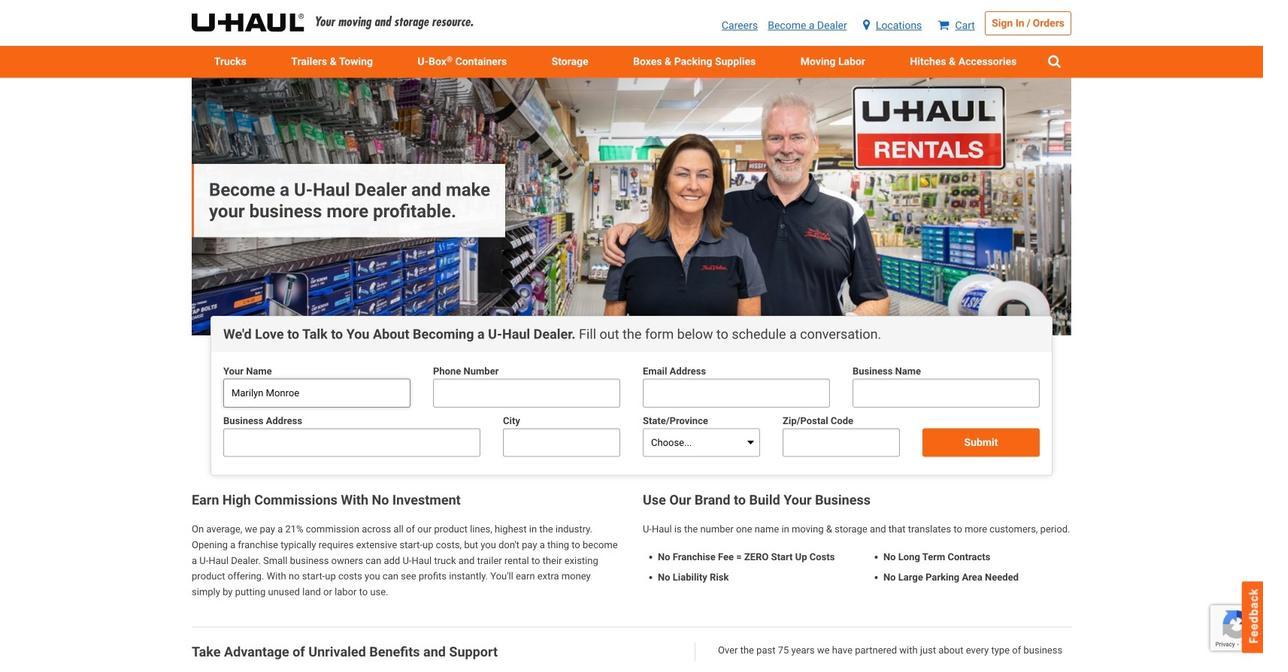 Task type: locate. For each thing, give the bounding box(es) containing it.
None text field
[[853, 379, 1040, 408], [223, 428, 481, 457], [783, 428, 900, 457], [853, 379, 1040, 408], [223, 428, 481, 457], [783, 428, 900, 457]]

banner
[[0, 0, 1264, 78], [192, 78, 1072, 336]]

menu
[[192, 46, 1072, 78]]

None email field
[[643, 379, 831, 408]]

1 menu item from the left
[[192, 46, 269, 78]]

a couple inside of a u-haul store image
[[192, 78, 1072, 336]]

3 menu item from the left
[[530, 46, 611, 78]]

None text field
[[223, 379, 411, 408], [503, 428, 621, 457], [223, 379, 411, 408], [503, 428, 621, 457]]

menu item
[[192, 46, 269, 78], [269, 46, 395, 78], [530, 46, 611, 78], [611, 46, 779, 78], [779, 46, 888, 78], [888, 46, 1040, 78]]

None telephone field
[[433, 379, 621, 408]]



Task type: vqa. For each thing, say whether or not it's contained in the screenshot.
banner
yes



Task type: describe. For each thing, give the bounding box(es) containing it.
5 menu item from the left
[[779, 46, 888, 78]]

2 menu item from the left
[[269, 46, 395, 78]]

6 menu item from the left
[[888, 46, 1040, 78]]

4 menu item from the left
[[611, 46, 779, 78]]



